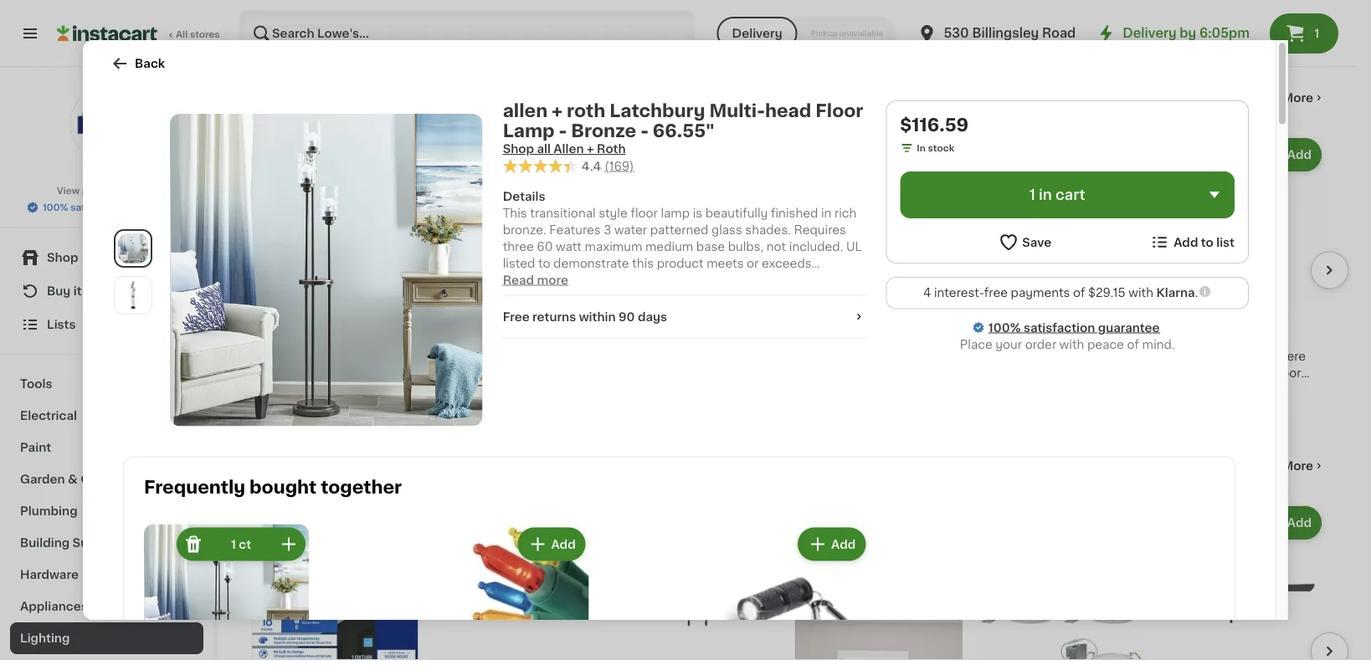 Task type: describe. For each thing, give the bounding box(es) containing it.
0 vertical spatial with
[[887, 350, 914, 362]]

includes
[[563, 291, 613, 303]]

with inside allen + roth 72.36" oil- rubbed bronze torchiere with reading light floor lamp
[[1157, 367, 1184, 379]]

meets
[[707, 258, 744, 269]]

$ for portfolio 5.375" h 5" w clear seeded seeded glass bell vanity light shade
[[436, 312, 442, 321]]

again
[[85, 285, 118, 297]]

arm
[[871, 367, 895, 379]]

$ 116 59 for portfolio
[[617, 311, 665, 329]]

$ for portfolio barada 72" bronze with gold highlights torchiere floor lamp
[[617, 312, 623, 321]]

assembly.
[[570, 308, 630, 320]]

detailed
[[616, 291, 664, 303]]

66.55" for allen + roth latchbury multi- head floor lamp - bronze - 66.55"
[[251, 367, 290, 379]]

peace
[[1087, 339, 1124, 350]]

measures
[[717, 274, 774, 286]]

this
[[503, 207, 527, 219]]

(169) inside the item carousel region
[[313, 386, 336, 395]]

shop link
[[10, 241, 203, 275]]

standards.
[[652, 274, 714, 286]]

66.55" for allen + roth latchbury multi-head floor lamp - bronze - 66.55" shop all allen + roth
[[653, 122, 715, 139]]

view for view pricing policy 'link'
[[57, 186, 80, 195]]

or
[[747, 258, 759, 269]]

vanity
[[432, 367, 469, 379]]

together
[[321, 479, 402, 497]]

cart
[[1056, 188, 1086, 202]]

530 billingsley road button
[[917, 10, 1076, 57]]

black
[[795, 367, 827, 379]]

gold
[[641, 350, 670, 362]]

view more link for the item carousel region containing add
[[1250, 458, 1325, 475]]

paint
[[20, 442, 51, 454]]

all stores
[[176, 30, 220, 39]]

transitional
[[530, 207, 596, 219]]

shade inside "portfolio 5.375" h 5" w clear seeded seeded glass bell vanity light shade"
[[505, 367, 542, 379]]

needed
[[503, 308, 548, 320]]

guarantee inside button
[[129, 203, 177, 212]]

remove allen + roth latchbury multi-head floor lamp - bronze - 66.55" image for product group containing 1 ct
[[183, 535, 203, 555]]

tools link
[[10, 368, 203, 400]]

payments
[[1011, 287, 1070, 299]]

plumbing link
[[10, 496, 203, 527]]

latchbury for allen + roth latchbury multi- head floor lamp - bronze - 66.55"
[[319, 334, 379, 345]]

product group containing 26
[[976, 135, 1144, 400]]

floor inside portfolio barada 72" bronze with gold highlights torchiere floor lamp
[[672, 367, 701, 379]]

frequently
[[144, 479, 245, 497]]

road
[[1042, 27, 1076, 39]]

days
[[638, 311, 667, 323]]

back button
[[110, 54, 165, 74]]

116 for allen
[[261, 311, 288, 329]]

allen + roth latchbury multi-head floor lamp - bronze - 66.55" shop all allen + roth
[[503, 102, 863, 155]]

item carousel region containing 116
[[251, 128, 1349, 429]]

add to list button
[[1150, 232, 1235, 253]]

details button
[[503, 188, 866, 205]]

remove allen + roth latchbury multi-head floor lamp - bronze - 66.55" image for product group containing 116
[[293, 145, 314, 165]]

brushed
[[795, 350, 844, 362]]

116 for portfolio
[[623, 311, 651, 329]]

1 ct for increment quantity of allen + roth latchbury multi-head floor lamp - bronze - 66.55" icon
[[341, 149, 361, 161]]

10.5-
[[503, 291, 532, 303]]

portfolio 5.375" h 5" w clear seeded seeded glass bell vanity light shade
[[432, 334, 600, 379]]

rich
[[835, 207, 857, 219]]

building
[[20, 537, 70, 549]]

buy it again link
[[10, 275, 203, 308]]

delivery for delivery
[[732, 28, 783, 39]]

product group containing 10
[[432, 135, 600, 397]]

safety
[[612, 274, 649, 286]]

ct for increment quantity of allen + roth latchbury multi-head floor lamp - bronze - 66.55" image
[[239, 539, 251, 551]]

bronze.
[[503, 224, 546, 236]]

shop inside shop link
[[47, 252, 78, 264]]

delivery button
[[717, 17, 798, 50]]

and
[[740, 291, 762, 303]]

stock for second many in stock button from right
[[307, 5, 334, 14]]

billingsley
[[972, 27, 1039, 39]]

included.
[[789, 241, 843, 253]]

roth for allen + roth 72.36" oil- rubbed bronze torchiere with reading light floor lamp
[[1198, 334, 1222, 345]]

more
[[537, 274, 568, 286]]

1 inside the item carousel region
[[341, 149, 346, 161]]

nickel
[[847, 350, 884, 362]]

roth for allen + roth latchbury multi- head floor lamp - bronze - 66.55"
[[292, 334, 316, 345]]

order
[[1025, 339, 1057, 350]]

electrical
[[20, 410, 77, 422]]

service type group
[[717, 17, 897, 50]]

more for view more link corresponding to the item carousel region containing add
[[1282, 460, 1314, 472]]

4.4
[[582, 160, 601, 172]]

allen + roth 72.36" oil- rubbed bronze torchiere with reading light floor lamp button
[[1157, 135, 1325, 397]]

view more for the item carousel region containing 116
[[1250, 92, 1314, 104]]

in inside 1 in cart field
[[1039, 188, 1052, 202]]

bulbs,
[[728, 241, 764, 253]]

h inside "portfolio 5.375" h 5" w clear seeded seeded glass bell vanity light shade"
[[526, 334, 536, 345]]

water
[[614, 224, 647, 236]]

torchiere for oil-
[[1251, 350, 1306, 362]]

view more link for the item carousel region containing 116
[[1250, 90, 1325, 106]]

100% satisfaction guarantee inside button
[[43, 203, 177, 212]]

head for allen + roth latchbury multi- head floor lamp - bronze - 66.55"
[[251, 350, 281, 362]]

tools
[[20, 378, 52, 390]]

garden & outdoors link
[[10, 464, 203, 496]]

portfolio inside portfolio 13.2" adjustable brushed nickel with matte black swing-arm desk lamp with plastic shade
[[795, 334, 845, 345]]

requires
[[794, 224, 846, 236]]

increment quantity of allen + roth latchbury multi-head floor lamp - bronze - 66.55" image
[[389, 145, 409, 165]]

all
[[176, 30, 188, 39]]

this
[[632, 258, 654, 269]]

lamp inside allen + roth latchbury multi- head floor lamp - bronze - 66.55"
[[316, 350, 349, 362]]

bought
[[250, 479, 317, 497]]

returns
[[533, 311, 576, 323]]

+ for allen + roth latchbury multi-head floor lamp - bronze - 66.55" shop all allen + roth
[[552, 102, 563, 119]]

allen + roth latchbury multi- head floor lamp - bronze - 66.55"
[[251, 334, 416, 379]]

(169) button
[[605, 158, 634, 174]]

bronze inside portfolio barada 72" bronze with gold highlights torchiere floor lamp
[[733, 334, 774, 345]]

5.375"
[[486, 334, 523, 345]]

delivery by 6:05pm
[[1123, 27, 1250, 39]]

ct for increment quantity of allen + roth latchbury multi-head floor lamp - bronze - 66.55" icon
[[349, 149, 361, 161]]

list
[[1217, 237, 1235, 248]]

lamp inside portfolio 13.2" adjustable brushed nickel with matte black swing-arm desk lamp with plastic shade
[[795, 384, 828, 396]]

with inside portfolio barada 72" bronze with gold highlights torchiere floor lamp
[[614, 350, 638, 362]]

read
[[503, 274, 534, 286]]

530
[[944, 27, 969, 39]]

building supplies
[[20, 537, 125, 549]]

2 many in stock button from the left
[[432, 0, 600, 19]]

$116.59
[[900, 116, 969, 134]]

highlights
[[673, 350, 733, 362]]

$ 116 59 for allen
[[255, 311, 302, 329]]

save
[[1022, 237, 1052, 248]]

allen + roth 72.36" oil- rubbed bronze torchiere with reading light floor lamp
[[1157, 334, 1306, 396]]

to inside "this transitional style floor lamp is beautifully finished in rich bronze. features 3 water patterned glass shades. requires three 60 watt maximum medium base bulbs, not included. ul listed to demonstrate this product meets or exceeds accepted product safety standards. measures 66.5-in h x 10.5-in w. includes detailed instructions and all hardware needed for assembly."
[[538, 258, 550, 269]]

$31.79 element
[[795, 309, 963, 331]]

instacart logo image
[[57, 23, 157, 44]]

0 horizontal spatial of
[[1073, 287, 1085, 299]]

plumbing
[[20, 506, 77, 517]]

delivery for delivery by 6:05pm
[[1123, 27, 1177, 39]]

floor
[[631, 207, 658, 219]]

increment quantity of allen + roth latchbury multi-head floor lamp - bronze - 66.55" image
[[279, 535, 299, 555]]

interest-
[[934, 287, 984, 299]]

delivery by 6:05pm link
[[1096, 23, 1250, 44]]

lamps & lamp shades allen + roth latchbury multi-head floor lamp - bronze - 66.55" hero image
[[170, 114, 483, 427]]

1 vertical spatial of
[[1127, 339, 1139, 350]]

w
[[554, 334, 566, 345]]

hardware
[[781, 291, 835, 303]]

patterned
[[650, 224, 709, 236]]

ceiling lighting link
[[251, 456, 398, 476]]

back
[[135, 58, 165, 69]]

26
[[986, 311, 1009, 329]]

1 horizontal spatial with
[[1060, 339, 1085, 350]]

59 for 5.375"
[[464, 312, 476, 321]]

all inside "this transitional style floor lamp is beautifully finished in rich bronze. features 3 water patterned glass shades. requires three 60 watt maximum medium base bulbs, not included. ul listed to demonstrate this product meets or exceeds accepted product safety standards. measures 66.5-in h x 10.5-in w. includes detailed instructions and all hardware needed for assembly."
[[765, 291, 778, 303]]

1 in cart field
[[900, 172, 1235, 219]]

bronze inside allen + roth latchbury multi-head floor lamp - bronze - 66.55" shop all allen + roth
[[571, 122, 636, 139]]

1 vertical spatial satisfaction
[[1024, 322, 1095, 334]]

0 vertical spatial (169)
[[605, 160, 634, 172]]

floor inside allen + roth 72.36" oil- rubbed bronze torchiere with reading light floor lamp
[[1272, 367, 1302, 379]]

100% inside button
[[43, 203, 68, 212]]



Task type: vqa. For each thing, say whether or not it's contained in the screenshot.
maximum
yes



Task type: locate. For each thing, give the bounding box(es) containing it.
0 vertical spatial head
[[765, 102, 811, 119]]

66.55" inside allen + roth latchbury multi- head floor lamp - bronze - 66.55"
[[251, 367, 290, 379]]

2 $ 116 59 from the left
[[617, 311, 665, 329]]

seeded up vanity
[[432, 350, 478, 362]]

1 vertical spatial to
[[538, 258, 550, 269]]

0 horizontal spatial multi-
[[382, 334, 416, 345]]

shop inside allen + roth latchbury multi-head floor lamp - bronze - 66.55" shop all allen + roth
[[503, 143, 534, 155]]

$ 116 59 up allen + roth latchbury multi- head floor lamp - bronze - 66.55"
[[255, 311, 302, 329]]

2 $ from the left
[[436, 312, 442, 321]]

portfolio for 116
[[614, 334, 664, 345]]

1 vertical spatial latchbury
[[319, 334, 379, 345]]

1 seeded from the left
[[432, 350, 478, 362]]

+ inside allen + roth latchbury multi- head floor lamp - bronze - 66.55"
[[282, 334, 289, 345]]

supplies
[[73, 537, 125, 549]]

latchbury inside allen + roth latchbury multi- head floor lamp - bronze - 66.55"
[[319, 334, 379, 345]]

lamp inside portfolio barada 72" bronze with gold highlights torchiere floor lamp
[[704, 367, 737, 379]]

2 view more from the top
[[1250, 460, 1314, 472]]

many in stock for second many in stock button
[[449, 5, 515, 14]]

h
[[823, 274, 832, 286], [526, 334, 536, 345]]

1 vertical spatial more
[[1282, 460, 1314, 472]]

see inside product group
[[826, 28, 849, 39]]

0 vertical spatial lighting
[[321, 458, 398, 475]]

latchbury inside allen + roth latchbury multi-head floor lamp - bronze - 66.55" shop all allen + roth
[[610, 102, 705, 119]]

116 down detailed
[[623, 311, 651, 329]]

0 horizontal spatial h
[[526, 334, 536, 345]]

hardware
[[20, 569, 79, 581]]

2 more from the top
[[1282, 460, 1314, 472]]

1 vertical spatial view
[[57, 186, 80, 195]]

0 horizontal spatial with
[[614, 350, 638, 362]]

100% down view pricing policy
[[43, 203, 68, 212]]

frequently bought together
[[144, 479, 402, 497]]

1 vertical spatial shade
[[903, 384, 941, 396]]

to
[[1201, 237, 1214, 248], [538, 258, 550, 269]]

multi- inside allen + roth latchbury multi-head floor lamp - bronze - 66.55" shop all allen + roth
[[709, 102, 765, 119]]

2 116 from the left
[[623, 311, 651, 329]]

free
[[503, 311, 530, 323]]

1 horizontal spatial 59
[[464, 312, 476, 321]]

desk
[[898, 367, 928, 379]]

1 horizontal spatial 1 ct
[[341, 149, 361, 161]]

4.4 (169)
[[582, 160, 634, 172]]

many for second many in stock button from right
[[268, 5, 294, 14]]

0 vertical spatial shade
[[505, 367, 542, 379]]

0 horizontal spatial torchiere
[[614, 367, 669, 379]]

0 vertical spatial latchbury
[[610, 102, 705, 119]]

0 horizontal spatial shade
[[505, 367, 542, 379]]

1 many from the left
[[268, 5, 294, 14]]

view for the item carousel region containing 116 view more link
[[1250, 92, 1279, 104]]

view more for the item carousel region containing add
[[1250, 460, 1314, 472]]

6:05pm
[[1200, 27, 1250, 39]]

of
[[1073, 287, 1085, 299], [1127, 339, 1139, 350]]

$ inside $ 10 59
[[436, 312, 442, 321]]

0 horizontal spatial light
[[472, 367, 502, 379]]

59 inside $ 10 59
[[464, 312, 476, 321]]

roth inside allen + roth 72.36" oil- rubbed bronze torchiere with reading light floor lamp
[[1198, 334, 1222, 345]]

100% satisfaction guarantee button
[[26, 198, 187, 214]]

delivery inside button
[[732, 28, 783, 39]]

1 horizontal spatial 100% satisfaction guarantee
[[989, 322, 1160, 334]]

torchiere inside portfolio barada 72" bronze with gold highlights torchiere floor lamp
[[614, 367, 669, 379]]

many in stock for second many in stock button from right
[[268, 5, 334, 14]]

1 vertical spatial product
[[562, 274, 609, 286]]

$ 10 59
[[436, 311, 476, 329]]

listed
[[503, 258, 535, 269]]

in
[[297, 5, 305, 14], [478, 5, 486, 14], [1039, 188, 1052, 202], [821, 207, 832, 219], [809, 274, 820, 286], [532, 291, 543, 303]]

stock for second many in stock button
[[489, 5, 515, 14]]

1 more from the top
[[1282, 92, 1314, 104]]

1 horizontal spatial 100%
[[989, 322, 1021, 334]]

product group containing ★★★★★
[[795, 0, 963, 48]]

2 portfolio from the left
[[614, 334, 664, 345]]

0 horizontal spatial guarantee
[[129, 203, 177, 212]]

1 vertical spatial view more link
[[1250, 458, 1325, 475]]

litex
[[976, 334, 1005, 345]]

+ for allen + roth latchbury multi- head floor lamp - bronze - 66.55"
[[282, 334, 289, 345]]

many for second many in stock button
[[449, 5, 476, 14]]

more for the item carousel region containing 116 view more link
[[1282, 92, 1314, 104]]

enlarge lamps & lamp shades allen + roth latchbury multi-head floor lamp - bronze - 66.55" unknown (opens in a new tab) image
[[118, 280, 148, 310]]

1 vertical spatial torchiere
[[614, 367, 669, 379]]

allen for allen + roth 72.36" oil- rubbed bronze torchiere with reading light floor lamp
[[1157, 334, 1185, 345]]

ct left increment quantity of allen + roth latchbury multi-head floor lamp - bronze - 66.55" image
[[239, 539, 251, 551]]

allen for allen + roth latchbury multi- head floor lamp - bronze - 66.55"
[[251, 334, 279, 345]]

1 horizontal spatial 66.55"
[[653, 122, 715, 139]]

0 vertical spatial view
[[1250, 92, 1279, 104]]

1 inside 1 in cart field
[[1029, 188, 1036, 202]]

product group containing 116
[[251, 135, 419, 397]]

0 horizontal spatial to
[[538, 258, 550, 269]]

+ for allen + roth 72.36" oil- rubbed bronze torchiere with reading light floor lamp
[[1188, 334, 1195, 345]]

bronze inside allen + roth latchbury multi- head floor lamp - bronze - 66.55"
[[361, 350, 402, 362]]

portfolio barada 72" bronze with gold highlights torchiere floor lamp
[[614, 334, 774, 379]]

lighting up together
[[321, 458, 398, 475]]

allen for allen + roth latchbury multi-head floor lamp - bronze - 66.55" shop all allen + roth
[[503, 102, 548, 119]]

2 vertical spatial view
[[1250, 460, 1279, 472]]

lists
[[47, 319, 76, 331]]

2 horizontal spatial with
[[1129, 287, 1154, 299]]

ct left increment quantity of allen + roth latchbury multi-head floor lamp - bronze - 66.55" icon
[[349, 149, 361, 161]]

lamp inside allen + roth latchbury multi-head floor lamp - bronze - 66.55" shop all allen + roth
[[503, 122, 555, 139]]

klarna
[[1157, 287, 1195, 299]]

$ for litex multi uplight table lamp
[[980, 312, 986, 321]]

shop up buy
[[47, 252, 78, 264]]

clear
[[569, 334, 600, 345]]

1 vertical spatial 66.55"
[[251, 367, 290, 379]]

1 vertical spatial ct
[[239, 539, 251, 551]]

1 vertical spatial head
[[251, 350, 281, 362]]

torchiere down gold
[[614, 367, 669, 379]]

guarantee up peace
[[1098, 322, 1160, 334]]

shop up details
[[503, 143, 534, 155]]

3 $ from the left
[[617, 312, 623, 321]]

0 vertical spatial 66.55"
[[653, 122, 715, 139]]

ceiling lighting
[[251, 458, 398, 475]]

0 horizontal spatial all
[[537, 143, 551, 155]]

100%
[[43, 203, 68, 212], [989, 322, 1021, 334]]

ceiling
[[251, 458, 317, 475]]

portfolio inside portfolio barada 72" bronze with gold highlights torchiere floor lamp
[[614, 334, 664, 345]]

1 vertical spatial (169)
[[313, 386, 336, 395]]

1 horizontal spatial to
[[1201, 237, 1214, 248]]

allen inside allen + roth latchbury multi- head floor lamp - bronze - 66.55"
[[251, 334, 279, 345]]

product up standards. in the top of the page
[[657, 258, 704, 269]]

latchbury for allen + roth latchbury multi-head floor lamp - bronze - 66.55" shop all allen + roth
[[610, 102, 705, 119]]

100% down the "49"
[[989, 322, 1021, 334]]

0 horizontal spatial latchbury
[[319, 334, 379, 345]]

view more link
[[1250, 90, 1325, 106], [1250, 458, 1325, 475]]

shade down the glass
[[505, 367, 542, 379]]

2 many from the left
[[449, 5, 476, 14]]

2 59 from the left
[[464, 312, 476, 321]]

all
[[537, 143, 551, 155], [765, 291, 778, 303]]

1 vertical spatial item carousel region
[[251, 496, 1349, 661]]

1 59 from the left
[[290, 312, 302, 321]]

shade inside portfolio 13.2" adjustable brushed nickel with matte black swing-arm desk lamp with plastic shade
[[903, 384, 941, 396]]

guarantee down policy
[[129, 203, 177, 212]]

all up details
[[537, 143, 551, 155]]

roth inside allen + roth latchbury multi- head floor lamp - bronze - 66.55"
[[292, 334, 316, 345]]

uplight
[[1040, 334, 1082, 345]]

with down rubbed
[[1157, 367, 1184, 379]]

enlarge lamps & lamp shades allen + roth latchbury multi-head floor lamp - bronze - 66.55" hero (opens in a new tab) image
[[118, 233, 148, 264]]

head inside allen + roth latchbury multi-head floor lamp - bronze - 66.55" shop all allen + roth
[[765, 102, 811, 119]]

59 down detailed
[[652, 312, 665, 321]]

2 vertical spatial with
[[831, 384, 858, 396]]

is
[[693, 207, 703, 219]]

66.5-
[[777, 274, 809, 286]]

reading
[[1187, 367, 1236, 379]]

lowe's logo image
[[70, 87, 144, 161]]

3 portfolio from the left
[[795, 334, 845, 345]]

0 vertical spatial 1 ct
[[341, 149, 361, 161]]

view pricing policy link
[[57, 184, 157, 198]]

electrical link
[[10, 400, 203, 432]]

of left mind. at the right bottom of page
[[1127, 339, 1139, 350]]

1 vertical spatial shop
[[47, 252, 78, 264]]

base
[[696, 241, 725, 253]]

4 interest-free payments of $29.15 with klarna .
[[923, 287, 1198, 299]]

h inside "this transitional style floor lamp is beautifully finished in rich bronze. features 3 water patterned glass shades. requires three 60 watt maximum medium base bulbs, not included. ul listed to demonstrate this product meets or exceeds accepted product safety standards. measures 66.5-in h x 10.5-in w. includes detailed instructions and all hardware needed for assembly."
[[823, 274, 832, 286]]

0 vertical spatial 100% satisfaction guarantee
[[43, 203, 177, 212]]

satisfaction inside button
[[70, 203, 127, 212]]

stores
[[190, 30, 220, 39]]

100% satisfaction guarantee link
[[989, 319, 1160, 336]]

0 vertical spatial view more link
[[1250, 90, 1325, 106]]

1 $ from the left
[[255, 312, 261, 321]]

of left "$29.15"
[[1073, 287, 1085, 299]]

bronze inside allen + roth 72.36" oil- rubbed bronze torchiere with reading light floor lamp
[[1207, 350, 1248, 362]]

item carousel region containing add
[[251, 496, 1349, 661]]

free
[[984, 287, 1008, 299]]

allen
[[503, 102, 548, 119], [554, 143, 584, 155], [251, 334, 279, 345], [1157, 334, 1185, 345]]

0 vertical spatial ct
[[349, 149, 361, 161]]

multi- for allen + roth latchbury multi- head floor lamp - bronze - 66.55"
[[382, 334, 416, 345]]

0 horizontal spatial 1 ct
[[231, 539, 251, 551]]

1 vertical spatial all
[[765, 291, 778, 303]]

multi
[[1008, 334, 1037, 345]]

floor inside allen + roth latchbury multi- head floor lamp - bronze - 66.55"
[[284, 350, 313, 362]]

2 many in stock from the left
[[449, 5, 515, 14]]

0 horizontal spatial 100%
[[43, 203, 68, 212]]

59 up allen + roth latchbury multi- head floor lamp - bronze - 66.55"
[[290, 312, 302, 321]]

2 view more link from the top
[[1250, 458, 1325, 475]]

portfolio down $ 10 59
[[432, 334, 483, 345]]

1 ct
[[341, 149, 361, 161], [231, 539, 251, 551]]

1 horizontal spatial $ 116 59
[[617, 311, 665, 329]]

2 horizontal spatial stock
[[928, 144, 955, 153]]

3 59 from the left
[[652, 312, 665, 321]]

(169) down allen + roth latchbury multi- head floor lamp - bronze - 66.55"
[[313, 386, 336, 395]]

seeded down 5.375"
[[481, 350, 526, 362]]

2 horizontal spatial 59
[[652, 312, 665, 321]]

66.55"
[[653, 122, 715, 139], [251, 367, 290, 379]]

1 horizontal spatial latchbury
[[610, 102, 705, 119]]

with left gold
[[614, 350, 638, 362]]

head inside allen + roth latchbury multi- head floor lamp - bronze - 66.55"
[[251, 350, 281, 362]]

1 horizontal spatial satisfaction
[[1024, 322, 1095, 334]]

116 up allen + roth latchbury multi- head floor lamp - bronze - 66.55"
[[261, 311, 288, 329]]

1 item carousel region from the top
[[251, 128, 1349, 429]]

allen inside allen + roth 72.36" oil- rubbed bronze torchiere with reading light floor lamp
[[1157, 334, 1185, 345]]

0 horizontal spatial with
[[831, 384, 858, 396]]

1 horizontal spatial multi-
[[709, 102, 765, 119]]

bronze
[[571, 122, 636, 139], [733, 334, 774, 345], [361, 350, 402, 362], [1207, 350, 1248, 362]]

(169)
[[605, 160, 634, 172], [313, 386, 336, 395]]

x
[[835, 274, 842, 286]]

None search field
[[239, 10, 695, 57]]

satisfaction down pricing
[[70, 203, 127, 212]]

0 horizontal spatial product
[[562, 274, 609, 286]]

torchiere for with
[[614, 367, 669, 379]]

$ 116 59 down detailed
[[617, 311, 665, 329]]

all right and
[[765, 291, 778, 303]]

light inside allen + roth 72.36" oil- rubbed bronze torchiere with reading light floor lamp
[[1239, 367, 1269, 379]]

0 horizontal spatial lighting
[[20, 633, 70, 645]]

to down 60
[[538, 258, 550, 269]]

0 horizontal spatial seeded
[[432, 350, 478, 362]]

with down 100% satisfaction guarantee link
[[1060, 339, 1085, 350]]

1 inside 1 button
[[1315, 28, 1320, 39]]

100% satisfaction guarantee up place your order with peace of mind.
[[989, 322, 1160, 334]]

1 light from the left
[[472, 367, 502, 379]]

0 horizontal spatial many in stock
[[268, 5, 334, 14]]

1 vertical spatial h
[[526, 334, 536, 345]]

1 horizontal spatial product
[[657, 258, 704, 269]]

lamp inside litex multi uplight table lamp
[[976, 350, 1009, 362]]

policy
[[117, 186, 147, 195]]

satisfaction up place your order with peace of mind.
[[1024, 322, 1095, 334]]

1 view more link from the top
[[1250, 90, 1325, 106]]

0 vertical spatial guarantee
[[129, 203, 177, 212]]

0 vertical spatial more
[[1282, 92, 1314, 104]]

within
[[579, 311, 616, 323]]

glass
[[529, 350, 562, 362]]

medium
[[645, 241, 693, 253]]

1 horizontal spatial delivery
[[1123, 27, 1177, 39]]

$ inside "$ 26 49"
[[980, 312, 986, 321]]

remove allen + roth latchbury multi-head floor lamp - bronze - 66.55" image
[[293, 145, 314, 165], [183, 535, 203, 555]]

0 horizontal spatial many
[[268, 5, 294, 14]]

multi- inside allen + roth latchbury multi- head floor lamp - bronze - 66.55"
[[382, 334, 416, 345]]

view for view more link corresponding to the item carousel region containing add
[[1250, 460, 1279, 472]]

1 view more from the top
[[1250, 92, 1314, 104]]

72.36"
[[1225, 334, 1263, 345]]

save button
[[998, 232, 1052, 253]]

2 seeded from the left
[[481, 350, 526, 362]]

all stores link
[[57, 10, 221, 57]]

1 portfolio from the left
[[432, 334, 483, 345]]

with down "swing-"
[[831, 384, 858, 396]]

this transitional style floor lamp is beautifully finished in rich bronze. features 3 water patterned glass shades. requires three 60 watt maximum medium base bulbs, not included. ul listed to demonstrate this product meets or exceeds accepted product safety standards. measures 66.5-in h x 10.5-in w. includes detailed instructions and all hardware needed for assembly.
[[503, 207, 862, 320]]

1 horizontal spatial lighting
[[321, 458, 398, 475]]

$ for allen + roth latchbury multi- head floor lamp - bronze - 66.55"
[[255, 312, 261, 321]]

49
[[1011, 312, 1024, 321]]

details
[[503, 191, 545, 202]]

0 horizontal spatial stock
[[307, 5, 334, 14]]

lighting inside 'link'
[[20, 633, 70, 645]]

head
[[765, 102, 811, 119], [251, 350, 281, 362]]

in
[[917, 144, 926, 153]]

product group containing 1 ct
[[144, 525, 309, 661]]

swing-
[[830, 367, 871, 379]]

see
[[826, 28, 849, 39], [1007, 28, 1030, 39], [1188, 28, 1211, 39], [282, 31, 305, 43]]

0 vertical spatial satisfaction
[[70, 203, 127, 212]]

+ inside allen + roth 72.36" oil- rubbed bronze torchiere with reading light floor lamp
[[1188, 334, 1195, 345]]

1 $ 116 59 from the left
[[255, 311, 302, 329]]

torchiere inside allen + roth 72.36" oil- rubbed bronze torchiere with reading light floor lamp
[[1251, 350, 1306, 362]]

1 horizontal spatial remove allen + roth latchbury multi-head floor lamp - bronze - 66.55" image
[[293, 145, 314, 165]]

2 light from the left
[[1239, 367, 1269, 379]]

1 in cart
[[1029, 188, 1086, 202]]

h left x
[[823, 274, 832, 286]]

0 vertical spatial all
[[537, 143, 551, 155]]

0 vertical spatial shop
[[503, 143, 534, 155]]

.
[[1195, 287, 1198, 299]]

100% satisfaction guarantee down view pricing policy 'link'
[[43, 203, 177, 212]]

all inside allen + roth latchbury multi-head floor lamp - bronze - 66.55" shop all allen + roth
[[537, 143, 551, 155]]

1 horizontal spatial many
[[449, 5, 476, 14]]

view
[[1250, 92, 1279, 104], [57, 186, 80, 195], [1250, 460, 1279, 472]]

5"
[[539, 334, 551, 345]]

1 vertical spatial with
[[1157, 367, 1184, 379]]

multi- for allen + roth latchbury multi-head floor lamp - bronze - 66.55" shop all allen + roth
[[709, 102, 765, 119]]

1 horizontal spatial head
[[765, 102, 811, 119]]

59 for barada
[[652, 312, 665, 321]]

buy
[[47, 285, 71, 297]]

0 horizontal spatial delivery
[[732, 28, 783, 39]]

59 for +
[[290, 312, 302, 321]]

light right vanity
[[472, 367, 502, 379]]

add inside button
[[1174, 237, 1198, 248]]

roth for allen + roth latchbury multi-head floor lamp - bronze - 66.55" shop all allen + roth
[[567, 102, 606, 119]]

floor inside allen + roth latchbury multi-head floor lamp - bronze - 66.55" shop all allen + roth
[[816, 102, 863, 119]]

instructions
[[667, 291, 737, 303]]

1 ct left increment quantity of allen + roth latchbury multi-head floor lamp - bronze - 66.55" icon
[[341, 149, 361, 161]]

finished
[[771, 207, 818, 219]]

shade down desk
[[903, 384, 941, 396]]

portfolio up brushed
[[795, 334, 845, 345]]

0 vertical spatial item carousel region
[[251, 128, 1349, 429]]

demonstrate
[[553, 258, 629, 269]]

0 vertical spatial torchiere
[[1251, 350, 1306, 362]]

$ 116 59 inside product group
[[255, 311, 302, 329]]

product up includes
[[562, 274, 609, 286]]

0 vertical spatial 100%
[[43, 203, 68, 212]]

with down adjustable
[[887, 350, 914, 362]]

1 horizontal spatial portfolio
[[614, 334, 664, 345]]

free returns within 90 days
[[503, 311, 667, 323]]

59 right 10
[[464, 312, 476, 321]]

1 many in stock button from the left
[[251, 0, 419, 19]]

2 item carousel region from the top
[[251, 496, 1349, 661]]

1 vertical spatial guarantee
[[1098, 322, 1160, 334]]

rubbed
[[1157, 350, 1204, 362]]

1 many in stock from the left
[[268, 5, 334, 14]]

1 horizontal spatial all
[[765, 291, 778, 303]]

1 vertical spatial view more
[[1250, 460, 1314, 472]]

(169) right the 4.4 in the top left of the page
[[605, 160, 634, 172]]

guarantee
[[129, 203, 177, 212], [1098, 322, 1160, 334]]

by
[[1180, 27, 1197, 39]]

ct inside the item carousel region
[[349, 149, 361, 161]]

to inside add to list button
[[1201, 237, 1214, 248]]

0 horizontal spatial shop
[[47, 252, 78, 264]]

multi-
[[709, 102, 765, 119], [382, 334, 416, 345]]

lamp inside allen + roth 72.36" oil- rubbed bronze torchiere with reading light floor lamp
[[1157, 384, 1190, 396]]

66.55" inside allen + roth latchbury multi-head floor lamp - bronze - 66.55" shop all allen + roth
[[653, 122, 715, 139]]

0 horizontal spatial remove allen + roth latchbury multi-head floor lamp - bronze - 66.55" image
[[183, 535, 203, 555]]

0 horizontal spatial portfolio
[[432, 334, 483, 345]]

style
[[599, 207, 628, 219]]

features
[[549, 224, 601, 236]]

head for allen + roth latchbury multi-head floor lamp - bronze - 66.55" shop all allen + roth
[[765, 102, 811, 119]]

lighting down appliances
[[20, 633, 70, 645]]

1 vertical spatial 100%
[[989, 322, 1021, 334]]

not
[[767, 241, 786, 253]]

product group
[[251, 0, 419, 51], [795, 0, 963, 48], [1157, 0, 1325, 48], [251, 135, 419, 397], [432, 135, 600, 397], [795, 135, 963, 397], [976, 135, 1144, 400], [1157, 135, 1325, 397], [432, 503, 600, 661], [1157, 503, 1325, 661], [144, 525, 309, 661], [424, 525, 589, 661], [704, 525, 869, 661]]

h left 5" on the bottom of page
[[526, 334, 536, 345]]

beautifully
[[706, 207, 768, 219]]

1 horizontal spatial ct
[[349, 149, 361, 161]]

0 horizontal spatial ct
[[239, 539, 251, 551]]

1 116 from the left
[[261, 311, 288, 329]]

portfolio up gold
[[614, 334, 664, 345]]

w.
[[546, 291, 560, 303]]

1 ct for increment quantity of allen + roth latchbury multi-head floor lamp - bronze - 66.55" image
[[231, 539, 251, 551]]

torchiere down oil-
[[1251, 350, 1306, 362]]

1 ct left increment quantity of allen + roth latchbury multi-head floor lamp - bronze - 66.55" image
[[231, 539, 251, 551]]

1 horizontal spatial of
[[1127, 339, 1139, 350]]

outdoors
[[80, 474, 138, 486]]

barada
[[667, 334, 708, 345]]

0 horizontal spatial $ 116 59
[[255, 311, 302, 329]]

portfolio for 10
[[432, 334, 483, 345]]

exceeds
[[762, 258, 812, 269]]

with right "$29.15"
[[1129, 287, 1154, 299]]

add
[[562, 149, 587, 161], [925, 149, 949, 161], [1287, 149, 1312, 161], [1174, 237, 1198, 248], [562, 517, 587, 529], [1287, 517, 1312, 529], [551, 539, 576, 551], [831, 539, 856, 551]]

place
[[960, 339, 993, 350]]

light down "72.36""
[[1239, 367, 1269, 379]]

1 vertical spatial lighting
[[20, 633, 70, 645]]

1 vertical spatial multi-
[[382, 334, 416, 345]]

0 horizontal spatial 116
[[261, 311, 288, 329]]

4 $ from the left
[[980, 312, 986, 321]]

0 horizontal spatial many in stock button
[[251, 0, 419, 19]]

2 horizontal spatial portfolio
[[795, 334, 845, 345]]

see eligible items
[[826, 28, 932, 39], [1007, 28, 1113, 39], [1188, 28, 1295, 39], [282, 31, 388, 43]]

items inside product group
[[898, 28, 932, 39]]

light inside "portfolio 5.375" h 5" w clear seeded seeded glass bell vanity light shade"
[[472, 367, 502, 379]]

(113)
[[857, 5, 878, 14]]

item carousel region
[[251, 128, 1349, 429], [251, 496, 1349, 661]]

portfolio inside "portfolio 5.375" h 5" w clear seeded seeded glass bell vanity light shade"
[[432, 334, 483, 345]]

1 horizontal spatial light
[[1239, 367, 1269, 379]]

1 ct inside the item carousel region
[[341, 149, 361, 161]]

to left list
[[1201, 237, 1214, 248]]

view inside 'link'
[[57, 186, 80, 195]]

hardware link
[[10, 559, 203, 591]]

1 vertical spatial 100% satisfaction guarantee
[[989, 322, 1160, 334]]

0 horizontal spatial (169)
[[313, 386, 336, 395]]

0 vertical spatial h
[[823, 274, 832, 286]]

0 vertical spatial to
[[1201, 237, 1214, 248]]

0 horizontal spatial 100% satisfaction guarantee
[[43, 203, 177, 212]]



